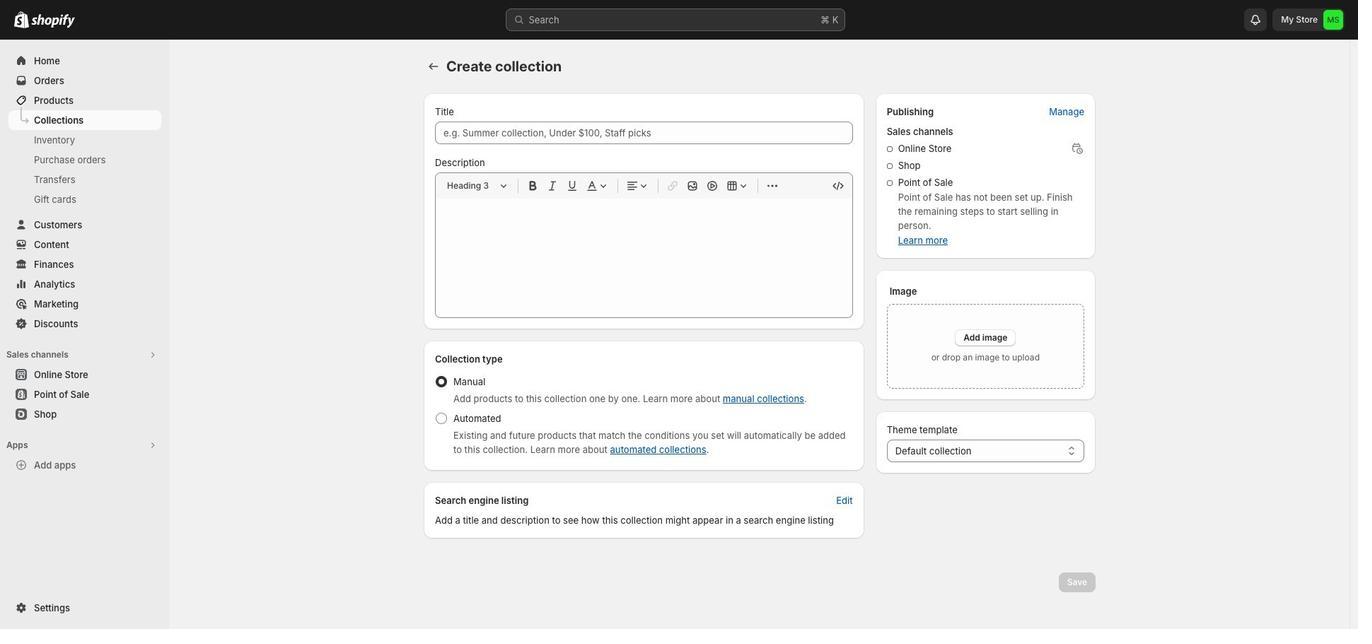Task type: vqa. For each thing, say whether or not it's contained in the screenshot.
SHOPIFY Image to the right
yes



Task type: describe. For each thing, give the bounding box(es) containing it.
0 horizontal spatial shopify image
[[14, 11, 29, 28]]



Task type: locate. For each thing, give the bounding box(es) containing it.
1 horizontal spatial shopify image
[[31, 14, 75, 28]]

my store image
[[1324, 10, 1343, 30]]

e.g. Summer collection, Under $100, Staff picks text field
[[435, 122, 853, 144]]

shopify image
[[14, 11, 29, 28], [31, 14, 75, 28]]



